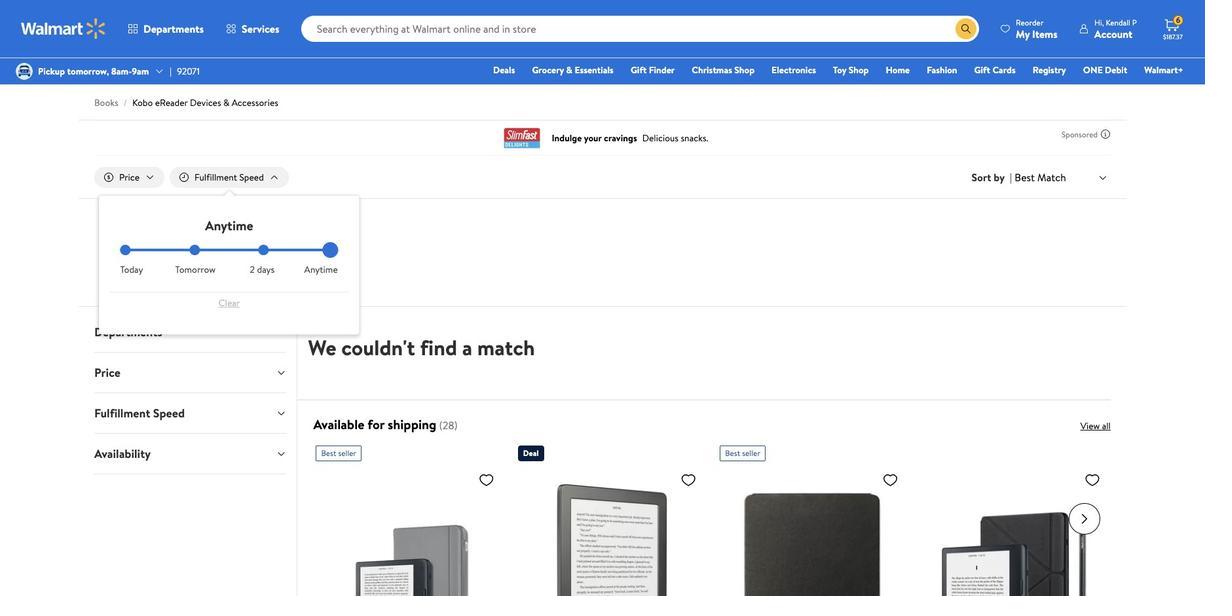 Task type: vqa. For each thing, say whether or not it's contained in the screenshot.
the right 16
no



Task type: locate. For each thing, give the bounding box(es) containing it.
anytime
[[205, 217, 253, 235], [304, 263, 338, 277]]

shop for christmas shop
[[735, 64, 755, 77]]

availability button
[[84, 435, 297, 474]]

ereader inside kobo ereader accessories
[[267, 271, 305, 285]]

1 horizontal spatial seller
[[743, 448, 761, 459]]

add to favorites list, kobo clara hd ereader - 6" glare-free, high-definition carta e ink touchscreen display, comfortlight pro, wi-fi enabled image
[[681, 472, 697, 489]]

1 horizontal spatial ereader
[[188, 271, 226, 285]]

walmart+ link
[[1139, 63, 1190, 77]]

cards down the today on the left
[[115, 281, 142, 296]]

1 vertical spatial anytime
[[304, 263, 338, 277]]

0 horizontal spatial shop
[[735, 64, 755, 77]]

price button up walmart ebooks gift cards image
[[94, 167, 165, 188]]

1 horizontal spatial gift
[[631, 64, 647, 77]]

walmart+
[[1145, 64, 1184, 77]]

fulfillment speed button
[[170, 167, 289, 188], [84, 394, 297, 434]]

kobo inside kobo ereader accessories
[[274, 260, 297, 275]]

ereader right 2
[[267, 271, 305, 285]]

price button
[[94, 167, 165, 188], [84, 353, 297, 393]]

view all link
[[1081, 420, 1111, 433]]

| left '92071'
[[170, 65, 172, 78]]

0 vertical spatial speed
[[239, 171, 264, 184]]

anytime down anytime 'radio'
[[304, 263, 338, 277]]

walmart ebooks gift cards link
[[94, 210, 163, 296]]

2 seller from the left
[[743, 448, 761, 459]]

0 vertical spatial cards
[[993, 64, 1016, 77]]

today
[[120, 263, 143, 277]]

kobo down the tomorrow "option"
[[195, 260, 219, 275]]

2 horizontal spatial gift
[[975, 64, 991, 77]]

kobo sage ereader bundle with black sleepcover and stylus image
[[922, 467, 1106, 597]]

cards left registry
[[993, 64, 1016, 77]]

& inside grocery & essentials link
[[567, 64, 573, 77]]

best seller for kobo clara hd sleepcover image
[[726, 448, 761, 459]]

departments down walmart ebooks gift cards
[[94, 324, 162, 341]]

kobo clara hd sleepcover image
[[720, 467, 904, 597]]

kobo ereader devices & accessories link
[[132, 96, 278, 109]]

Walmart Site-Wide search field
[[301, 16, 980, 42]]

best seller
[[321, 448, 357, 459], [726, 448, 761, 459]]

0 horizontal spatial anytime
[[205, 217, 253, 235]]

1 horizontal spatial product group
[[518, 441, 702, 597]]

0 vertical spatial fulfillment
[[195, 171, 237, 184]]

availability
[[94, 446, 151, 463]]

2 best seller from the left
[[726, 448, 761, 459]]

devices inside "kobo ereader devices"
[[189, 281, 225, 296]]

6
[[1177, 15, 1181, 26]]

fulfillment inside sort and filter section element
[[195, 171, 237, 184]]

fulfillment up availability
[[94, 406, 150, 422]]

price
[[119, 171, 140, 184], [94, 365, 120, 381]]

(28)
[[439, 419, 458, 433]]

finder
[[649, 64, 675, 77]]

couldn't
[[342, 334, 415, 362]]

1 horizontal spatial |
[[1011, 170, 1013, 185]]

0 vertical spatial &
[[567, 64, 573, 77]]

best
[[1015, 170, 1035, 185], [321, 448, 337, 459], [726, 448, 741, 459]]

kobo
[[132, 96, 153, 109], [195, 260, 219, 275], [274, 260, 297, 275]]

kobo ereader accessories link
[[252, 210, 320, 296]]

0 vertical spatial fulfillment speed
[[195, 171, 264, 184]]

0 horizontal spatial fulfillment speed
[[94, 406, 185, 422]]

gift right ebooks
[[137, 271, 155, 285]]

1 vertical spatial cards
[[115, 281, 142, 296]]

1 best seller from the left
[[321, 448, 357, 459]]

clear
[[219, 297, 240, 310]]

books link
[[94, 96, 118, 109]]

0 vertical spatial |
[[170, 65, 172, 78]]

kobo right 2
[[274, 260, 297, 275]]

1 vertical spatial price button
[[84, 353, 297, 393]]

books
[[94, 96, 118, 109]]

gift cards link
[[969, 63, 1022, 77]]

92071
[[177, 65, 200, 78]]

ad disclaimer and feedback image
[[1101, 129, 1111, 140]]

0 vertical spatial anytime
[[205, 217, 253, 235]]

1 horizontal spatial speed
[[239, 171, 264, 184]]

2 horizontal spatial best
[[1015, 170, 1035, 185]]

8am-
[[111, 65, 132, 78]]

1 seller from the left
[[338, 448, 357, 459]]

1 vertical spatial departments
[[94, 324, 162, 341]]

0 horizontal spatial gift
[[137, 271, 155, 285]]

shop right christmas
[[735, 64, 755, 77]]

2 product group from the left
[[518, 441, 702, 597]]

departments button up price tab
[[84, 313, 297, 353]]

$187.37
[[1164, 32, 1183, 41]]

electronics link
[[766, 63, 822, 77]]

home link
[[880, 63, 916, 77]]

1 horizontal spatial &
[[567, 64, 573, 77]]

2 shop from the left
[[849, 64, 869, 77]]

anytime inside 'how fast do you want your order?' option group
[[304, 263, 338, 277]]

best inside dropdown button
[[1015, 170, 1035, 185]]

0 vertical spatial price
[[119, 171, 140, 184]]

one debit link
[[1078, 63, 1134, 77]]

1 vertical spatial |
[[1011, 170, 1013, 185]]

ereader down the tomorrow "option"
[[188, 271, 226, 285]]

2 horizontal spatial product group
[[720, 441, 904, 597]]

grocery
[[532, 64, 564, 77]]

devices
[[190, 96, 221, 109], [189, 281, 225, 296]]

0 horizontal spatial seller
[[338, 448, 357, 459]]

shop right toy
[[849, 64, 869, 77]]

fulfillment speed tab
[[84, 394, 297, 434]]

hi,
[[1095, 17, 1105, 28]]

account
[[1095, 27, 1133, 41]]

speed up the kobo ereader accessories image
[[239, 171, 264, 184]]

departments button
[[117, 13, 215, 45], [84, 313, 297, 353]]

0 vertical spatial price button
[[94, 167, 165, 188]]

p
[[1133, 17, 1138, 28]]

0 vertical spatial fulfillment speed button
[[170, 167, 289, 188]]

departments up | 92071
[[144, 22, 204, 36]]

0 horizontal spatial &
[[223, 96, 230, 109]]

ereader down | 92071
[[155, 96, 188, 109]]

a
[[462, 334, 473, 362]]

tomorrow
[[175, 263, 216, 277]]

fulfillment speed button up the availability dropdown button at the left bottom
[[84, 394, 297, 434]]

kobo libra 2 black bundle with steel grey sleepcover image
[[316, 467, 500, 597]]

price button down departments "tab"
[[84, 353, 297, 393]]

best seller for kobo libra 2 black bundle with steel grey sleepcover image
[[321, 448, 357, 459]]

price button inside sort and filter section element
[[94, 167, 165, 188]]

0 horizontal spatial best
[[321, 448, 337, 459]]

kobo inside "kobo ereader devices"
[[195, 260, 219, 275]]

gift right fashion link
[[975, 64, 991, 77]]

services
[[242, 22, 280, 36]]

all
[[1103, 420, 1111, 433]]

kobo for kobo ereader devices
[[195, 260, 219, 275]]

walmart image
[[21, 18, 106, 39]]

devices down '92071'
[[190, 96, 221, 109]]

1 horizontal spatial shop
[[849, 64, 869, 77]]

fulfillment speed up availability
[[94, 406, 185, 422]]

seller for kobo clara hd sleepcover image
[[743, 448, 761, 459]]

0 horizontal spatial product group
[[316, 441, 500, 597]]

3 product group from the left
[[720, 441, 904, 597]]

toy
[[834, 64, 847, 77]]

0 vertical spatial accessories
[[232, 96, 278, 109]]

1 shop from the left
[[735, 64, 755, 77]]

kobo ereader devices
[[188, 260, 226, 296]]

1 vertical spatial speed
[[153, 406, 185, 422]]

fulfillment speed inside sort and filter section element
[[195, 171, 264, 184]]

hi, kendall p account
[[1095, 17, 1138, 41]]

 image
[[16, 63, 33, 80]]

1 horizontal spatial kobo
[[195, 260, 219, 275]]

fulfillment speed button up kobo ereader devices 'image'
[[170, 167, 289, 188]]

departments button up | 92071
[[117, 13, 215, 45]]

1 horizontal spatial best
[[726, 448, 741, 459]]

0 horizontal spatial |
[[170, 65, 172, 78]]

accessories
[[232, 96, 278, 109], [259, 281, 312, 296]]

None radio
[[259, 245, 269, 256]]

fashion
[[927, 64, 958, 77]]

None range field
[[120, 249, 338, 252]]

2 horizontal spatial ereader
[[267, 271, 305, 285]]

kobo right /
[[132, 96, 153, 109]]

1 vertical spatial &
[[223, 96, 230, 109]]

1 vertical spatial fulfillment speed
[[94, 406, 185, 422]]

|
[[170, 65, 172, 78], [1011, 170, 1013, 185]]

1 horizontal spatial fulfillment speed
[[195, 171, 264, 184]]

essentials
[[575, 64, 614, 77]]

fulfillment speed
[[195, 171, 264, 184], [94, 406, 185, 422]]

1 horizontal spatial fulfillment
[[195, 171, 237, 184]]

0 horizontal spatial speed
[[153, 406, 185, 422]]

best for kobo libra 2 black bundle with steel grey sleepcover image
[[321, 448, 337, 459]]

0 horizontal spatial ereader
[[155, 96, 188, 109]]

kendall
[[1106, 17, 1131, 28]]

sort and filter section element
[[79, 157, 1127, 335]]

fulfillment up kobo ereader devices 'image'
[[195, 171, 237, 184]]

speed
[[239, 171, 264, 184], [153, 406, 185, 422]]

1 vertical spatial devices
[[189, 281, 225, 296]]

match
[[1038, 170, 1067, 185]]

sort by |
[[972, 170, 1013, 185]]

kobo ereader devices link
[[173, 210, 241, 296]]

1 product group from the left
[[316, 441, 500, 597]]

fulfillment
[[195, 171, 237, 184], [94, 406, 150, 422]]

0 horizontal spatial fulfillment
[[94, 406, 150, 422]]

fulfillment speed up kobo ereader devices 'image'
[[195, 171, 264, 184]]

price tab
[[84, 353, 297, 393]]

1 vertical spatial price
[[94, 365, 120, 381]]

departments
[[144, 22, 204, 36], [94, 324, 162, 341]]

add to favorites list, kobo clara hd sleepcover image
[[883, 472, 899, 489]]

anytime up 'how fast do you want your order?' option group
[[205, 217, 253, 235]]

search icon image
[[961, 24, 972, 34]]

christmas
[[692, 64, 733, 77]]

services button
[[215, 13, 291, 45]]

2 days
[[250, 263, 275, 277]]

1 vertical spatial fulfillment
[[94, 406, 150, 422]]

1 horizontal spatial best seller
[[726, 448, 761, 459]]

gift left finder
[[631, 64, 647, 77]]

0 horizontal spatial best seller
[[321, 448, 357, 459]]

product group
[[316, 441, 500, 597], [518, 441, 702, 597], [720, 441, 904, 597]]

2 horizontal spatial kobo
[[274, 260, 297, 275]]

&
[[567, 64, 573, 77], [223, 96, 230, 109]]

0 horizontal spatial cards
[[115, 281, 142, 296]]

1 horizontal spatial anytime
[[304, 263, 338, 277]]

devices down tomorrow
[[189, 281, 225, 296]]

view all
[[1081, 420, 1111, 433]]

speed down price tab
[[153, 406, 185, 422]]

| right by
[[1011, 170, 1013, 185]]

seller for kobo libra 2 black bundle with steel grey sleepcover image
[[338, 448, 357, 459]]



Task type: describe. For each thing, give the bounding box(es) containing it.
match
[[478, 334, 535, 362]]

reorder my items
[[1016, 17, 1058, 41]]

ereader for kobo ereader accessories
[[267, 271, 305, 285]]

pickup tomorrow, 8am-9am
[[38, 65, 149, 78]]

we couldn't find a match
[[308, 334, 535, 362]]

christmas shop link
[[686, 63, 761, 77]]

speed inside tab
[[153, 406, 185, 422]]

find
[[420, 334, 457, 362]]

sponsored
[[1062, 129, 1098, 140]]

kobo ereader devices image
[[183, 210, 231, 257]]

next slide for available for shipping list image
[[1069, 504, 1101, 535]]

add to favorites list, kobo sage ereader bundle with black sleepcover and stylus image
[[1085, 472, 1101, 489]]

product group containing deal
[[518, 441, 702, 597]]

one debit
[[1084, 64, 1128, 77]]

cards inside walmart ebooks gift cards
[[115, 281, 142, 296]]

by
[[994, 170, 1005, 185]]

departments tab
[[84, 313, 297, 353]]

kobo clara hd ereader - 6" glare-free, high-definition carta e ink touchscreen display, comfortlight pro, wi-fi enabled image
[[518, 467, 702, 597]]

speed inside sort and filter section element
[[239, 171, 264, 184]]

reorder
[[1016, 17, 1044, 28]]

christmas shop
[[692, 64, 755, 77]]

gift finder link
[[625, 63, 681, 77]]

0 vertical spatial departments button
[[117, 13, 215, 45]]

0 vertical spatial departments
[[144, 22, 204, 36]]

Anytime radio
[[328, 245, 338, 256]]

grocery & essentials
[[532, 64, 614, 77]]

/
[[124, 96, 127, 109]]

one
[[1084, 64, 1103, 77]]

available
[[313, 416, 365, 434]]

for
[[368, 416, 385, 434]]

gift cards
[[975, 64, 1016, 77]]

1 vertical spatial accessories
[[259, 281, 312, 296]]

shipping
[[388, 416, 437, 434]]

0 vertical spatial devices
[[190, 96, 221, 109]]

fashion link
[[921, 63, 964, 77]]

| inside sort and filter section element
[[1011, 170, 1013, 185]]

best match button
[[1013, 169, 1111, 186]]

gift inside walmart ebooks gift cards
[[137, 271, 155, 285]]

grocery & essentials link
[[526, 63, 620, 77]]

Search search field
[[301, 16, 980, 42]]

deal
[[523, 448, 539, 459]]

registry link
[[1027, 63, 1073, 77]]

price inside tab
[[94, 365, 120, 381]]

kobo ereader accessories
[[259, 260, 312, 296]]

books / kobo ereader devices & accessories
[[94, 96, 278, 109]]

electronics
[[772, 64, 817, 77]]

registry
[[1033, 64, 1067, 77]]

days
[[257, 263, 275, 277]]

ereader for kobo ereader devices
[[188, 271, 226, 285]]

tomorrow,
[[67, 65, 109, 78]]

best match
[[1015, 170, 1067, 185]]

fulfillment speed inside "fulfillment speed" tab
[[94, 406, 185, 422]]

sort
[[972, 170, 992, 185]]

we
[[308, 334, 337, 362]]

walmart
[[109, 260, 147, 275]]

toy shop
[[834, 64, 869, 77]]

add to favorites list, kobo libra 2 black bundle with steel grey sleepcover image
[[479, 472, 495, 489]]

9am
[[132, 65, 149, 78]]

1 vertical spatial fulfillment speed button
[[84, 394, 297, 434]]

toy shop link
[[828, 63, 875, 77]]

available for shipping (28)
[[313, 416, 458, 434]]

deals
[[493, 64, 515, 77]]

view
[[1081, 420, 1100, 433]]

availability tab
[[84, 435, 297, 474]]

deals link
[[488, 63, 521, 77]]

price inside sort and filter section element
[[119, 171, 140, 184]]

best for kobo clara hd sleepcover image
[[726, 448, 741, 459]]

none range field inside sort and filter section element
[[120, 249, 338, 252]]

none radio inside 'how fast do you want your order?' option group
[[259, 245, 269, 256]]

pickup
[[38, 65, 65, 78]]

| 92071
[[170, 65, 200, 78]]

2
[[250, 263, 255, 277]]

kobo for kobo ereader accessories
[[274, 260, 297, 275]]

debit
[[1106, 64, 1128, 77]]

walmart ebooks gift cards
[[102, 260, 155, 296]]

ebooks
[[102, 271, 135, 285]]

Tomorrow radio
[[189, 245, 200, 256]]

gift finder
[[631, 64, 675, 77]]

6 $187.37
[[1164, 15, 1183, 41]]

Today radio
[[120, 245, 131, 256]]

clear button
[[120, 293, 338, 314]]

gift for gift finder
[[631, 64, 647, 77]]

kobo ereader accessories image
[[262, 210, 309, 257]]

1 horizontal spatial cards
[[993, 64, 1016, 77]]

1 vertical spatial departments button
[[84, 313, 297, 353]]

how fast do you want your order? option group
[[120, 245, 338, 277]]

items
[[1033, 27, 1058, 41]]

fulfillment inside tab
[[94, 406, 150, 422]]

departments inside "tab"
[[94, 324, 162, 341]]

0 horizontal spatial kobo
[[132, 96, 153, 109]]

walmart ebooks gift cards image
[[105, 210, 152, 257]]

gift for gift cards
[[975, 64, 991, 77]]

home
[[886, 64, 910, 77]]

my
[[1016, 27, 1030, 41]]

shop for toy shop
[[849, 64, 869, 77]]



